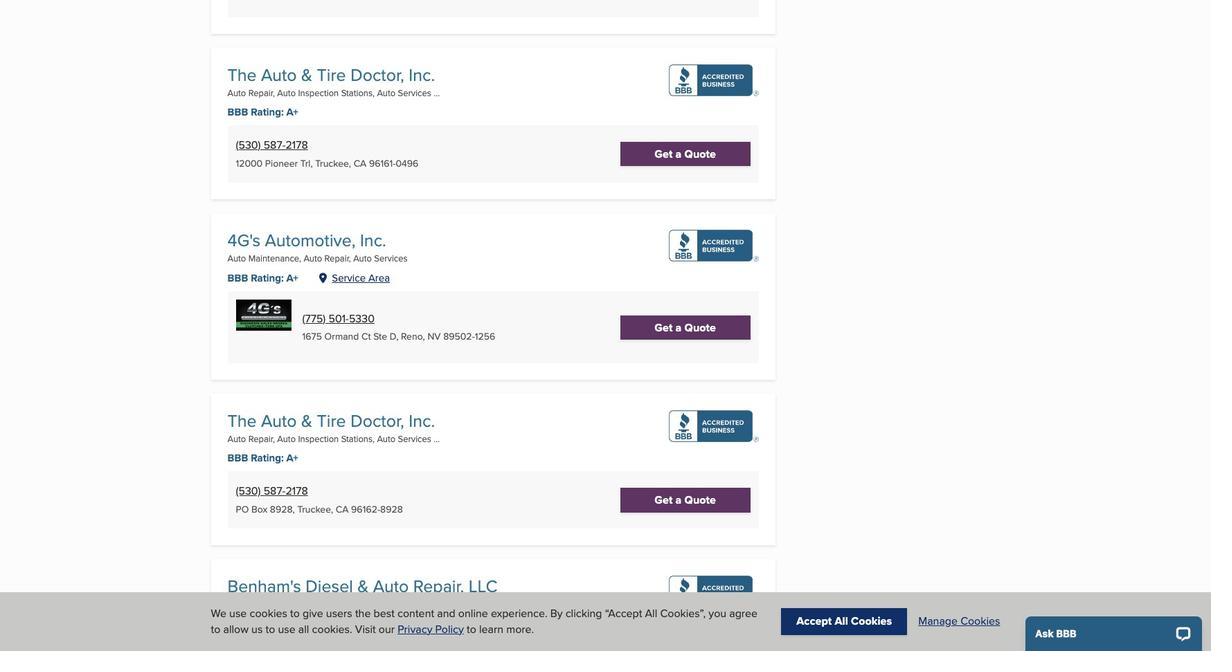 Task type: describe. For each thing, give the bounding box(es) containing it.
1 horizontal spatial use
[[278, 622, 296, 638]]

1 a+ from the top
[[287, 105, 298, 120]]

box
[[252, 503, 268, 517]]

2 cookies from the left
[[961, 614, 1001, 630]]

accredited business image for (530) 587-2178 12000 pioneer trl , truckee, ca 96161-0496 get a quote "link"
[[669, 64, 759, 96]]

benham's diesel & auto repair, llc link
[[228, 575, 498, 600]]

(530) 587-2178 link for (530) 587-2178 12000 pioneer trl , truckee, ca 96161-0496
[[236, 137, 308, 153]]

0 horizontal spatial use
[[229, 606, 247, 622]]

ste
[[374, 330, 387, 344]]

service area for &
[[332, 618, 390, 632]]

online
[[459, 606, 488, 622]]

users
[[326, 606, 353, 622]]

clicking
[[566, 606, 602, 622]]

d
[[390, 330, 396, 344]]

policy
[[436, 622, 464, 638]]

accept
[[797, 614, 832, 630]]

washoe county,  nv
[[269, 11, 348, 24]]

repair, for the auto & tire doctor, inc. link related to (530) 587-2178 12000 pioneer trl , truckee, ca 96161-0496
[[248, 87, 275, 99]]

a for (530) 587-2178 12000 pioneer trl , truckee, ca 96161-0496
[[676, 146, 682, 162]]

501-
[[329, 311, 349, 327]]

2 get a quote from the top
[[655, 320, 716, 336]]

inc. for (530) 587-2178 po box 8928 , truckee, ca 96162-8928
[[409, 409, 435, 434]]

4g's automotive, inc. auto maintenance, auto repair, auto services
[[228, 228, 408, 265]]

by
[[551, 606, 563, 622]]

trl
[[301, 156, 311, 170]]

repair, inside 4g's automotive, inc. auto maintenance, auto repair, auto services
[[325, 252, 351, 265]]

serving
[[258, 298, 297, 314]]

llc
[[469, 575, 498, 600]]

our
[[379, 622, 395, 638]]

manage cookies
[[919, 614, 1001, 630]]

(775) 501-5330 link
[[302, 311, 375, 327]]

maintenance, inside the benham's diesel & auto repair, llc auto repair, auto maintenance, diesel repair ...
[[298, 599, 351, 611]]

nv inside (775) 501-5330 1675 ormand ct ste d , reno, nv 89502-1256
[[428, 330, 441, 344]]

nv right sparks,
[[301, 338, 313, 350]]

content
[[398, 606, 435, 622]]

2 a+ from the top
[[287, 271, 298, 286]]

1 horizontal spatial diesel
[[353, 599, 378, 611]]

area for &
[[369, 618, 390, 632]]

and
[[437, 606, 456, 622]]

serving the following areas: reno/sparks reno, nv sparks, nv
[[258, 298, 398, 350]]

587- for (530) 587-2178 12000 pioneer trl , truckee, ca 96161-0496
[[264, 137, 286, 153]]

the for (530) 587-2178 po box 8928 , truckee, ca 96162-8928
[[228, 409, 257, 434]]

1 cookies from the left
[[852, 614, 893, 630]]

ca for (530) 587-2178 po box 8928 , truckee, ca 96162-8928
[[336, 503, 349, 517]]

the inside serving the following areas: reno/sparks reno, nv sparks, nv
[[299, 298, 316, 314]]

stations, for (530) 587-2178 po box 8928 , truckee, ca 96162-8928
[[341, 433, 375, 446]]

get for (530) 587-2178 po box 8928 , truckee, ca 96162-8928
[[655, 493, 673, 509]]

the auto & tire doctor, inc. auto repair, auto inspection stations, auto services ... bbb rating: a+ for (530) 587-2178 po box 8928 , truckee, ca 96162-8928
[[228, 409, 440, 467]]

we use cookies to give users the best content and online experience. by clicking "accept all cookies", you agree to allow us to use all cookies. visit our
[[211, 606, 758, 638]]

inspection for (530) 587-2178 po box 8928 , truckee, ca 96162-8928
[[298, 433, 339, 446]]

ormand
[[325, 330, 359, 344]]

more.
[[507, 622, 534, 638]]

service for automotive,
[[332, 271, 366, 286]]

cookies
[[250, 606, 288, 622]]

to left give
[[290, 606, 300, 622]]

experience.
[[491, 606, 548, 622]]

... for (530) 587-2178 po box 8928 , truckee, ca 96162-8928
[[434, 433, 440, 446]]

following
[[318, 298, 365, 314]]

nv right county,
[[336, 11, 348, 24]]

county,
[[303, 11, 333, 24]]

0496
[[396, 156, 419, 170]]

4 rating: from the top
[[251, 617, 284, 633]]

get for (530) 587-2178 12000 pioneer trl , truckee, ca 96161-0496
[[655, 146, 673, 162]]

reno, inside serving the following areas: reno/sparks reno, nv sparks, nv
[[269, 327, 292, 340]]

(530) 587-2178 link for (530) 587-2178 po box 8928 , truckee, ca 96162-8928
[[236, 484, 308, 500]]

587- for (530) 587-2178 po box 8928 , truckee, ca 96162-8928
[[264, 484, 286, 500]]

service for diesel
[[332, 618, 366, 632]]

1675
[[302, 330, 322, 344]]

privacy policy link
[[398, 622, 464, 638]]

4g's
[[228, 228, 261, 253]]

0 horizontal spatial diesel
[[306, 575, 353, 600]]

doctor, for (530) 587-2178 12000 pioneer trl , truckee, ca 96161-0496
[[351, 62, 405, 87]]

2 get from the top
[[655, 320, 673, 336]]

areas:
[[368, 298, 398, 314]]

& inside the benham's diesel & auto repair, llc auto repair, auto maintenance, diesel repair ...
[[358, 575, 369, 600]]

privacy policy to learn more.
[[398, 622, 534, 638]]

the inside we use cookies to give users the best content and online experience. by clicking "accept all cookies", you agree to allow us to use all cookies. visit our
[[355, 606, 371, 622]]

a for (530) 587-2178 po box 8928 , truckee, ca 96162-8928
[[676, 493, 682, 509]]

to left the learn
[[467, 622, 477, 638]]

visit
[[355, 622, 376, 638]]

4 accredited business image from the top
[[669, 577, 759, 609]]

2 a from the top
[[676, 320, 682, 336]]

inc. inside 4g's automotive, inc. auto maintenance, auto repair, auto services
[[360, 228, 386, 253]]

12000
[[236, 156, 263, 170]]

to left allow
[[211, 622, 221, 638]]

ca for (530) 587-2178 12000 pioneer trl , truckee, ca 96161-0496
[[354, 156, 367, 170]]

po
[[236, 503, 249, 517]]

truckee, for (530) 587-2178 po box 8928 , truckee, ca 96162-8928
[[298, 503, 333, 517]]

give
[[303, 606, 323, 622]]

the for (530) 587-2178 12000 pioneer trl , truckee, ca 96161-0496
[[228, 62, 257, 87]]

repair
[[380, 599, 406, 611]]

benham's diesel & auto repair, llc auto repair, auto maintenance, diesel repair ...
[[228, 575, 498, 611]]

96162-
[[351, 503, 380, 517]]

area for inc.
[[369, 271, 390, 286]]

... inside the benham's diesel & auto repair, llc auto repair, auto maintenance, diesel repair ...
[[408, 599, 414, 611]]



Task type: locate. For each thing, give the bounding box(es) containing it.
2178 inside (530) 587-2178 po box 8928 , truckee, ca 96162-8928
[[286, 484, 308, 500]]

1 vertical spatial doctor,
[[351, 409, 405, 434]]

0 vertical spatial service
[[332, 271, 366, 286]]

washoe
[[269, 11, 301, 24]]

inspection for (530) 587-2178 12000 pioneer trl , truckee, ca 96161-0496
[[298, 87, 339, 99]]

us
[[252, 622, 263, 638]]

reno, down serving
[[269, 327, 292, 340]]

587- inside (530) 587-2178 12000 pioneer trl , truckee, ca 96161-0496
[[264, 137, 286, 153]]

1 a from the top
[[676, 146, 682, 162]]

maintenance, up the cookies.
[[298, 599, 351, 611]]

to
[[290, 606, 300, 622], [211, 622, 221, 638], [266, 622, 275, 638], [467, 622, 477, 638]]

(530) 587-2178 po box 8928 , truckee, ca 96162-8928
[[236, 484, 403, 517]]

bbb up the 12000
[[228, 105, 248, 120]]

(530) up po
[[236, 484, 261, 500]]

&
[[301, 62, 313, 87], [301, 409, 313, 434], [358, 575, 369, 600]]

get a quote link
[[621, 142, 751, 166], [621, 316, 751, 340], [621, 489, 751, 513]]

2 vertical spatial quote
[[685, 493, 716, 509]]

truckee, right trl
[[315, 156, 351, 170]]

1 get from the top
[[655, 146, 673, 162]]

2 8928 from the left
[[380, 503, 403, 517]]

bbb rating: a+ for benham's
[[228, 617, 298, 633]]

1 vertical spatial a
[[676, 320, 682, 336]]

5330
[[349, 311, 375, 327]]

services
[[398, 87, 432, 99], [374, 252, 408, 265], [398, 433, 432, 446]]

2 vertical spatial ...
[[408, 599, 414, 611]]

4 bbb from the top
[[228, 617, 248, 633]]

(530) 587-2178 link up box
[[236, 484, 308, 500]]

maintenance, inside 4g's automotive, inc. auto maintenance, auto repair, auto services
[[248, 252, 301, 265]]

the auto & tire doctor, inc. link for (530) 587-2178 po box 8928 , truckee, ca 96162-8928
[[228, 409, 435, 434]]

bbb rating: a+ down benham's
[[228, 617, 298, 633]]

3 bbb from the top
[[228, 451, 248, 467]]

2178 for (530) 587-2178 po box 8928 , truckee, ca 96162-8928
[[286, 484, 308, 500]]

repair, for benham's diesel & auto repair, llc link
[[248, 599, 275, 611]]

3 get a quote link from the top
[[621, 489, 751, 513]]

1 vertical spatial the
[[228, 409, 257, 434]]

cookies right manage
[[961, 614, 1001, 630]]

1 2178 from the top
[[286, 137, 308, 153]]

1 stations, from the top
[[341, 87, 375, 99]]

2 vertical spatial get a quote link
[[621, 489, 751, 513]]

2 the auto & tire doctor, inc. auto repair, auto inspection stations, auto services ... bbb rating: a+ from the top
[[228, 409, 440, 467]]

1 vertical spatial ca
[[336, 503, 349, 517]]

use left all
[[278, 622, 296, 638]]

2 bbb rating: a+ from the top
[[228, 617, 298, 633]]

1 (530) from the top
[[236, 137, 261, 153]]

area down repair
[[369, 618, 390, 632]]

agree
[[730, 606, 758, 622]]

587- up pioneer
[[264, 137, 286, 153]]

2 (530) from the top
[[236, 484, 261, 500]]

services for (530) 587-2178 po box 8928 , truckee, ca 96162-8928
[[398, 433, 432, 446]]

reno, right d
[[401, 330, 425, 344]]

all
[[299, 622, 309, 638]]

the auto & tire doctor, inc. auto repair, auto inspection stations, auto services ... bbb rating: a+ for (530) 587-2178 12000 pioneer trl , truckee, ca 96161-0496
[[228, 62, 440, 120]]

1 the auto & tire doctor, inc. auto repair, auto inspection stations, auto services ... bbb rating: a+ from the top
[[228, 62, 440, 120]]

accredited business image for second get a quote "link" from the bottom of the page
[[669, 230, 759, 262]]

repair, for the auto & tire doctor, inc. link corresponding to (530) 587-2178 po box 8928 , truckee, ca 96162-8928
[[248, 433, 275, 446]]

the
[[299, 298, 316, 314], [355, 606, 371, 622]]

1 vertical spatial maintenance,
[[298, 599, 351, 611]]

1 rating: from the top
[[251, 105, 284, 120]]

0 horizontal spatial ca
[[336, 503, 349, 517]]

,
[[311, 156, 313, 170], [396, 330, 399, 344], [293, 503, 295, 517]]

best
[[374, 606, 395, 622]]

benham's
[[228, 575, 301, 600]]

cookies",
[[661, 606, 706, 622]]

0 vertical spatial inc.
[[409, 62, 435, 87]]

1 vertical spatial get a quote
[[655, 320, 716, 336]]

rating: right allow
[[251, 617, 284, 633]]

0 horizontal spatial the
[[299, 298, 316, 314]]

(530) 587-2178 12000 pioneer trl , truckee, ca 96161-0496
[[236, 137, 419, 170]]

2 stations, from the top
[[341, 433, 375, 446]]

1 vertical spatial services
[[374, 252, 408, 265]]

2 vertical spatial a
[[676, 493, 682, 509]]

1 vertical spatial quote
[[685, 320, 716, 336]]

2 horizontal spatial ,
[[396, 330, 399, 344]]

0 vertical spatial 2178
[[286, 137, 308, 153]]

587-
[[264, 137, 286, 153], [264, 484, 286, 500]]

1 bbb rating: a+ from the top
[[228, 271, 298, 286]]

1 vertical spatial get
[[655, 320, 673, 336]]

2 get a quote link from the top
[[621, 316, 751, 340]]

a
[[676, 146, 682, 162], [676, 320, 682, 336], [676, 493, 682, 509]]

use
[[229, 606, 247, 622], [278, 622, 296, 638]]

8928
[[270, 503, 293, 517], [380, 503, 403, 517]]

you
[[709, 606, 727, 622]]

(530) 587-2178 link
[[236, 137, 308, 153], [236, 484, 308, 500]]

(530) for (530) 587-2178 po box 8928 , truckee, ca 96162-8928
[[236, 484, 261, 500]]

truckee, left 96162-
[[298, 503, 333, 517]]

services inside 4g's automotive, inc. auto maintenance, auto repair, auto services
[[374, 252, 408, 265]]

3 accredited business image from the top
[[669, 411, 759, 443]]

all right 'accept' on the right bottom of the page
[[835, 614, 849, 630]]

bbb left 'us'
[[228, 617, 248, 633]]

service down the benham's diesel & auto repair, llc auto repair, auto maintenance, diesel repair ...
[[332, 618, 366, 632]]

accept all cookies button
[[782, 609, 908, 636]]

a+ left all
[[287, 617, 298, 633]]

1 doctor, from the top
[[351, 62, 405, 87]]

, right ste
[[396, 330, 399, 344]]

stations, for (530) 587-2178 12000 pioneer trl , truckee, ca 96161-0496
[[341, 87, 375, 99]]

1 vertical spatial truckee,
[[298, 503, 333, 517]]

reno/sparks
[[258, 312, 320, 328]]

2178 inside (530) 587-2178 12000 pioneer trl , truckee, ca 96161-0496
[[286, 137, 308, 153]]

1 8928 from the left
[[270, 503, 293, 517]]

reno,
[[269, 327, 292, 340], [401, 330, 425, 344]]

0 horizontal spatial reno,
[[269, 327, 292, 340]]

1 horizontal spatial cookies
[[961, 614, 1001, 630]]

maintenance, up serving
[[248, 252, 301, 265]]

accredited business image for (530) 587-2178 po box 8928 , truckee, ca 96162-8928 get a quote "link"
[[669, 411, 759, 443]]

(775)
[[302, 311, 326, 327]]

1 inspection from the top
[[298, 87, 339, 99]]

4 a+ from the top
[[287, 617, 298, 633]]

truckee, for (530) 587-2178 12000 pioneer trl , truckee, ca 96161-0496
[[315, 156, 351, 170]]

rating: up pioneer
[[251, 105, 284, 120]]

automotive,
[[265, 228, 356, 253]]

3 rating: from the top
[[251, 451, 284, 467]]

0 vertical spatial (530) 587-2178 link
[[236, 137, 308, 153]]

ca inside (530) 587-2178 12000 pioneer trl , truckee, ca 96161-0496
[[354, 156, 367, 170]]

pioneer
[[265, 156, 298, 170]]

diesel
[[306, 575, 353, 600], [353, 599, 378, 611]]

bbb rating: a+ for 4g's
[[228, 271, 298, 286]]

89502-
[[444, 330, 475, 344]]

(530) inside (530) 587-2178 12000 pioneer trl , truckee, ca 96161-0496
[[236, 137, 261, 153]]

96161-
[[369, 156, 396, 170]]

0 vertical spatial stations,
[[341, 87, 375, 99]]

accredited business image
[[669, 64, 759, 96], [669, 230, 759, 262], [669, 411, 759, 443], [669, 577, 759, 609]]

manage cookies button
[[919, 614, 1001, 630]]

bbb rating: a+
[[228, 271, 298, 286], [228, 617, 298, 633]]

1 the from the top
[[228, 62, 257, 87]]

0 vertical spatial truckee,
[[315, 156, 351, 170]]

bbb rating: a+ up serving
[[228, 271, 298, 286]]

the auto & tire doctor, inc. auto repair, auto inspection stations, auto services ... bbb rating: a+
[[228, 62, 440, 120], [228, 409, 440, 467]]

nv
[[336, 11, 348, 24], [294, 327, 306, 340], [428, 330, 441, 344], [301, 338, 313, 350]]

1 vertical spatial 587-
[[264, 484, 286, 500]]

(530) for (530) 587-2178 12000 pioneer trl , truckee, ca 96161-0496
[[236, 137, 261, 153]]

get a quote link for (530) 587-2178 12000 pioneer trl , truckee, ca 96161-0496
[[621, 142, 751, 166]]

all
[[645, 606, 658, 622], [835, 614, 849, 630]]

2 the auto & tire doctor, inc. link from the top
[[228, 409, 435, 434]]

reno, inside (775) 501-5330 1675 ormand ct ste d , reno, nv 89502-1256
[[401, 330, 425, 344]]

quote for (530) 587-2178 12000 pioneer trl , truckee, ca 96161-0496
[[685, 146, 716, 162]]

1 horizontal spatial ca
[[354, 156, 367, 170]]

inc. for (530) 587-2178 12000 pioneer trl , truckee, ca 96161-0496
[[409, 62, 435, 87]]

diesel up users on the left bottom
[[306, 575, 353, 600]]

services for (530) 587-2178 12000 pioneer trl , truckee, ca 96161-0496
[[398, 87, 432, 99]]

2 vertical spatial services
[[398, 433, 432, 446]]

1 horizontal spatial ,
[[311, 156, 313, 170]]

1 get a quote link from the top
[[621, 142, 751, 166]]

we
[[211, 606, 227, 622]]

"accept
[[605, 606, 643, 622]]

0 vertical spatial get a quote
[[655, 146, 716, 162]]

4g's automotive, inc. link
[[228, 228, 386, 253]]

stations,
[[341, 87, 375, 99], [341, 433, 375, 446]]

0 vertical spatial ...
[[434, 87, 440, 99]]

0 vertical spatial 587-
[[264, 137, 286, 153]]

0 vertical spatial inspection
[[298, 87, 339, 99]]

1 vertical spatial inspection
[[298, 433, 339, 446]]

0 vertical spatial services
[[398, 87, 432, 99]]

the auto & tire doctor, inc. auto repair, auto inspection stations, auto services ... bbb rating: a+ up (530) 587-2178 po box 8928 , truckee, ca 96162-8928
[[228, 409, 440, 467]]

... for (530) 587-2178 12000 pioneer trl , truckee, ca 96161-0496
[[434, 87, 440, 99]]

rating: up serving
[[251, 271, 284, 286]]

2 bbb from the top
[[228, 271, 248, 286]]

, right pioneer
[[311, 156, 313, 170]]

3 get from the top
[[655, 493, 673, 509]]

allow
[[223, 622, 249, 638]]

to right 'us'
[[266, 622, 275, 638]]

1 horizontal spatial reno,
[[401, 330, 425, 344]]

0 vertical spatial the auto & tire doctor, inc. link
[[228, 62, 435, 87]]

repair,
[[248, 87, 275, 99], [325, 252, 351, 265], [248, 433, 275, 446], [413, 575, 464, 600], [248, 599, 275, 611]]

0 vertical spatial ,
[[311, 156, 313, 170]]

get a quote
[[655, 146, 716, 162], [655, 320, 716, 336], [655, 493, 716, 509]]

3 quote from the top
[[685, 493, 716, 509]]

truckee, inside (530) 587-2178 12000 pioneer trl , truckee, ca 96161-0496
[[315, 156, 351, 170]]

1 horizontal spatial 8928
[[380, 503, 403, 517]]

inspection up (530) 587-2178 po box 8928 , truckee, ca 96162-8928
[[298, 433, 339, 446]]

2 inspection from the top
[[298, 433, 339, 446]]

area
[[369, 271, 390, 286], [369, 618, 390, 632]]

(530) 587-2178 link up pioneer
[[236, 137, 308, 153]]

1 get a quote from the top
[[655, 146, 716, 162]]

3 a from the top
[[676, 493, 682, 509]]

all inside we use cookies to give users the best content and online experience. by clicking "accept all cookies", you agree to allow us to use all cookies. visit our
[[645, 606, 658, 622]]

0 vertical spatial service area
[[332, 271, 390, 286]]

1 the auto & tire doctor, inc. link from the top
[[228, 62, 435, 87]]

1 vertical spatial (530) 587-2178 link
[[236, 484, 308, 500]]

privacy
[[398, 622, 433, 638]]

2 doctor, from the top
[[351, 409, 405, 434]]

1 vertical spatial service area
[[332, 618, 390, 632]]

1 horizontal spatial the
[[355, 606, 371, 622]]

doctor, for (530) 587-2178 po box 8928 , truckee, ca 96162-8928
[[351, 409, 405, 434]]

2 587- from the top
[[264, 484, 286, 500]]

ca left 96162-
[[336, 503, 349, 517]]

2 service from the top
[[332, 618, 366, 632]]

doctor,
[[351, 62, 405, 87], [351, 409, 405, 434]]

1 vertical spatial (530)
[[236, 484, 261, 500]]

1 vertical spatial ...
[[434, 433, 440, 446]]

the left best
[[355, 606, 371, 622]]

get a quote for (530) 587-2178 12000 pioneer trl , truckee, ca 96161-0496
[[655, 146, 716, 162]]

0 vertical spatial bbb rating: a+
[[228, 271, 298, 286]]

get a quote link for (530) 587-2178 po box 8928 , truckee, ca 96162-8928
[[621, 489, 751, 513]]

1 service from the top
[[332, 271, 366, 286]]

1 vertical spatial area
[[369, 618, 390, 632]]

2 area from the top
[[369, 618, 390, 632]]

, inside (530) 587-2178 12000 pioneer trl , truckee, ca 96161-0496
[[311, 156, 313, 170]]

all right "accept
[[645, 606, 658, 622]]

0 vertical spatial the
[[299, 298, 316, 314]]

587- up box
[[264, 484, 286, 500]]

1 bbb from the top
[[228, 105, 248, 120]]

1 vertical spatial bbb rating: a+
[[228, 617, 298, 633]]

0 vertical spatial get a quote link
[[621, 142, 751, 166]]

ca
[[354, 156, 367, 170], [336, 503, 349, 517]]

ct
[[362, 330, 371, 344]]

sparks,
[[269, 338, 298, 350]]

ca inside (530) 587-2178 po box 8928 , truckee, ca 96162-8928
[[336, 503, 349, 517]]

service area
[[332, 271, 390, 286], [332, 618, 390, 632]]

a+ up pioneer
[[287, 105, 298, 120]]

0 vertical spatial maintenance,
[[248, 252, 301, 265]]

bbb down 4g's
[[228, 271, 248, 286]]

2 the from the top
[[228, 409, 257, 434]]

(530) inside (530) 587-2178 po box 8928 , truckee, ca 96162-8928
[[236, 484, 261, 500]]

accept all cookies
[[797, 614, 893, 630]]

0 vertical spatial quote
[[685, 146, 716, 162]]

cookies
[[852, 614, 893, 630], [961, 614, 1001, 630]]

1 vertical spatial 2178
[[286, 484, 308, 500]]

0 vertical spatial tire
[[317, 62, 346, 87]]

bbb up po
[[228, 451, 248, 467]]

1 area from the top
[[369, 271, 390, 286]]

1 vertical spatial &
[[301, 409, 313, 434]]

2 accredited business image from the top
[[669, 230, 759, 262]]

2 2178 from the top
[[286, 484, 308, 500]]

3 a+ from the top
[[287, 451, 298, 467]]

2 vertical spatial get a quote
[[655, 493, 716, 509]]

1 quote from the top
[[685, 146, 716, 162]]

maintenance,
[[248, 252, 301, 265], [298, 599, 351, 611]]

2 rating: from the top
[[251, 271, 284, 286]]

truckee,
[[315, 156, 351, 170], [298, 503, 333, 517]]

1 587- from the top
[[264, 137, 286, 153]]

0 horizontal spatial cookies
[[852, 614, 893, 630]]

ca left the 96161-
[[354, 156, 367, 170]]

1 vertical spatial get a quote link
[[621, 316, 751, 340]]

1256
[[475, 330, 496, 344]]

0 vertical spatial the auto & tire doctor, inc. auto repair, auto inspection stations, auto services ... bbb rating: a+
[[228, 62, 440, 120]]

service
[[332, 271, 366, 286], [332, 618, 366, 632]]

0 horizontal spatial all
[[645, 606, 658, 622]]

0 vertical spatial doctor,
[[351, 62, 405, 87]]

& for (530) 587-2178 po box 8928 , truckee, ca 96162-8928
[[301, 409, 313, 434]]

diesel up visit
[[353, 599, 378, 611]]

rating: up box
[[251, 451, 284, 467]]

0 vertical spatial &
[[301, 62, 313, 87]]

the auto & tire doctor, inc. link for (530) 587-2178 12000 pioneer trl , truckee, ca 96161-0496
[[228, 62, 435, 87]]

1 vertical spatial the
[[355, 606, 371, 622]]

service area for inc.
[[332, 271, 390, 286]]

cookies.
[[312, 622, 352, 638]]

use right we
[[229, 606, 247, 622]]

2 (530) 587-2178 link from the top
[[236, 484, 308, 500]]

auto
[[261, 62, 297, 87], [228, 87, 246, 99], [277, 87, 296, 99], [377, 87, 396, 99], [228, 252, 246, 265], [304, 252, 322, 265], [353, 252, 372, 265], [261, 409, 297, 434], [228, 433, 246, 446], [277, 433, 296, 446], [377, 433, 396, 446], [373, 575, 409, 600], [228, 599, 246, 611], [277, 599, 296, 611]]

& for (530) 587-2178 12000 pioneer trl , truckee, ca 96161-0496
[[301, 62, 313, 87]]

2 vertical spatial inc.
[[409, 409, 435, 434]]

get
[[655, 146, 673, 162], [655, 320, 673, 336], [655, 493, 673, 509]]

, inside (775) 501-5330 1675 ormand ct ste d , reno, nv 89502-1256
[[396, 330, 399, 344]]

truckee, inside (530) 587-2178 po box 8928 , truckee, ca 96162-8928
[[298, 503, 333, 517]]

0 vertical spatial get
[[655, 146, 673, 162]]

0 vertical spatial ca
[[354, 156, 367, 170]]

manage
[[919, 614, 958, 630]]

2 quote from the top
[[685, 320, 716, 336]]

1 (530) 587-2178 link from the top
[[236, 137, 308, 153]]

0 vertical spatial a
[[676, 146, 682, 162]]

1 vertical spatial inc.
[[360, 228, 386, 253]]

all inside button
[[835, 614, 849, 630]]

, inside (530) 587-2178 po box 8928 , truckee, ca 96162-8928
[[293, 503, 295, 517]]

the
[[228, 62, 257, 87], [228, 409, 257, 434]]

0 horizontal spatial ,
[[293, 503, 295, 517]]

...
[[434, 87, 440, 99], [434, 433, 440, 446], [408, 599, 414, 611]]

service up following
[[332, 271, 366, 286]]

1 tire from the top
[[317, 62, 346, 87]]

1 vertical spatial ,
[[396, 330, 399, 344]]

cookies right 'accept' on the right bottom of the page
[[852, 614, 893, 630]]

, right box
[[293, 503, 295, 517]]

, for (530) 587-2178 po box 8928 , truckee, ca 96162-8928
[[293, 503, 295, 517]]

(775) 501-5330 1675 ormand ct ste d , reno, nv 89502-1256
[[302, 311, 496, 344]]

tire for (530) 587-2178 12000 pioneer trl , truckee, ca 96161-0496
[[317, 62, 346, 87]]

(530)
[[236, 137, 261, 153], [236, 484, 261, 500]]

0 vertical spatial the
[[228, 62, 257, 87]]

1 accredited business image from the top
[[669, 64, 759, 96]]

0 vertical spatial (530)
[[236, 137, 261, 153]]

1 horizontal spatial all
[[835, 614, 849, 630]]

learn
[[479, 622, 504, 638]]

area up areas: at the top left of the page
[[369, 271, 390, 286]]

a+ up serving
[[287, 271, 298, 286]]

3 get a quote from the top
[[655, 493, 716, 509]]

2178 for (530) 587-2178 12000 pioneer trl , truckee, ca 96161-0496
[[286, 137, 308, 153]]

quote
[[685, 146, 716, 162], [685, 320, 716, 336], [685, 493, 716, 509]]

1 vertical spatial the auto & tire doctor, inc. auto repair, auto inspection stations, auto services ... bbb rating: a+
[[228, 409, 440, 467]]

the auto & tire doctor, inc. auto repair, auto inspection stations, auto services ... bbb rating: a+ up (530) 587-2178 12000 pioneer trl , truckee, ca 96161-0496
[[228, 62, 440, 120]]

2 vertical spatial get
[[655, 493, 673, 509]]

2 service area from the top
[[332, 618, 390, 632]]

the auto & tire doctor, inc. link
[[228, 62, 435, 87], [228, 409, 435, 434]]

nv down (775)
[[294, 327, 306, 340]]

1 vertical spatial tire
[[317, 409, 346, 434]]

a+ up (530) 587-2178 po box 8928 , truckee, ca 96162-8928
[[287, 451, 298, 467]]

(530) up the 12000
[[236, 137, 261, 153]]

inspection up (530) 587-2178 12000 pioneer trl , truckee, ca 96161-0496
[[298, 87, 339, 99]]

, for (530) 587-2178 12000 pioneer trl , truckee, ca 96161-0496
[[311, 156, 313, 170]]

0 vertical spatial area
[[369, 271, 390, 286]]

587- inside (530) 587-2178 po box 8928 , truckee, ca 96162-8928
[[264, 484, 286, 500]]

the right serving
[[299, 298, 316, 314]]

nv left 89502- at the bottom of the page
[[428, 330, 441, 344]]

1 vertical spatial stations,
[[341, 433, 375, 446]]

2 vertical spatial &
[[358, 575, 369, 600]]

1 vertical spatial the auto & tire doctor, inc. link
[[228, 409, 435, 434]]

quote for (530) 587-2178 po box 8928 , truckee, ca 96162-8928
[[685, 493, 716, 509]]

2 tire from the top
[[317, 409, 346, 434]]

0 horizontal spatial 8928
[[270, 503, 293, 517]]

tire for (530) 587-2178 po box 8928 , truckee, ca 96162-8928
[[317, 409, 346, 434]]

get a quote for (530) 587-2178 po box 8928 , truckee, ca 96162-8928
[[655, 493, 716, 509]]

1 service area from the top
[[332, 271, 390, 286]]

inc.
[[409, 62, 435, 87], [360, 228, 386, 253], [409, 409, 435, 434]]

2 vertical spatial ,
[[293, 503, 295, 517]]

1 vertical spatial service
[[332, 618, 366, 632]]



Task type: vqa. For each thing, say whether or not it's contained in the screenshot.
bbb image
no



